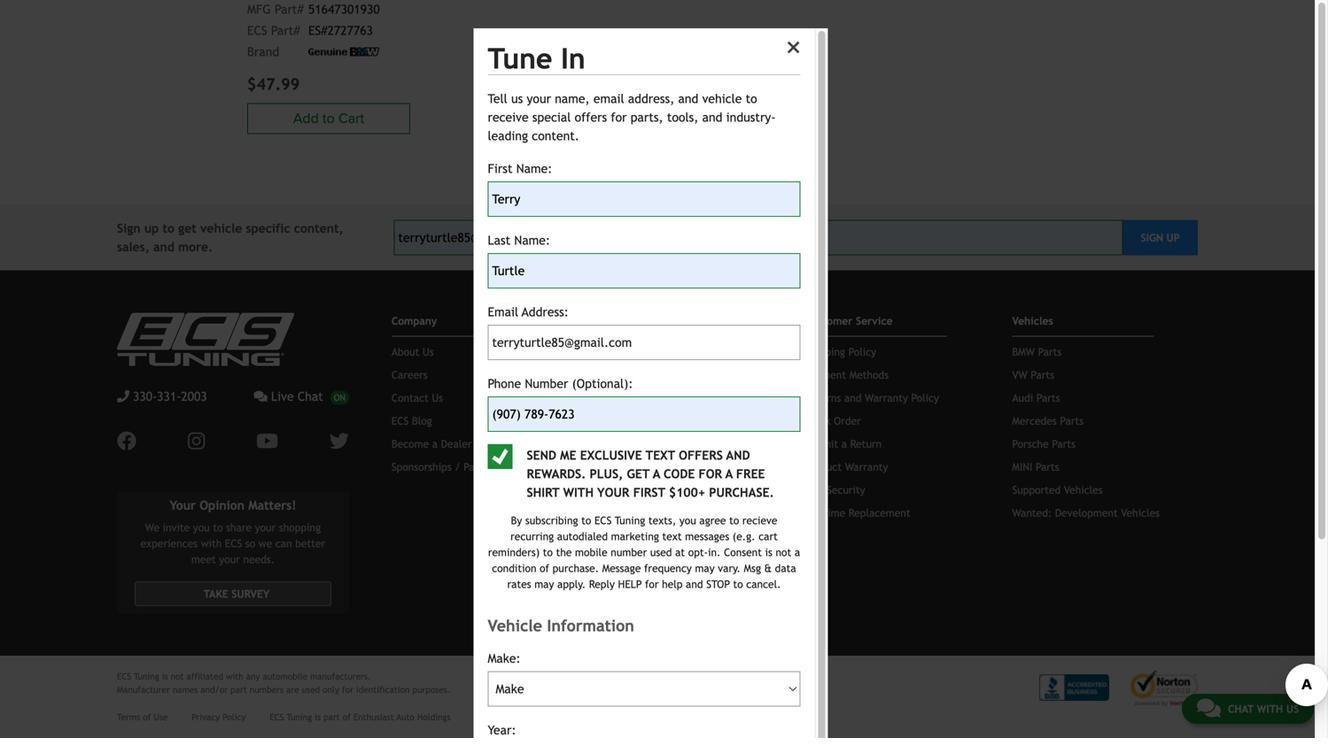 Task type: describe. For each thing, give the bounding box(es) containing it.
free
[[736, 467, 765, 482]]

my for my wish lists
[[598, 369, 611, 381]]

more.
[[178, 240, 213, 254]]

take survey link
[[135, 582, 331, 607]]

content.
[[532, 129, 579, 143]]

methods
[[849, 369, 889, 381]]

sign up
[[1141, 232, 1180, 244]]

order
[[834, 415, 861, 427]]

0 vertical spatial part#
[[275, 2, 304, 16]]

leading
[[488, 129, 528, 143]]

add to cart button
[[247, 103, 410, 134]]

policy for shipping policy
[[848, 346, 876, 358]]

make:
[[488, 652, 521, 666]]

my cart
[[598, 392, 635, 404]]

any
[[246, 672, 260, 682]]

supported
[[1012, 484, 1061, 496]]

become a dealer
[[392, 438, 472, 450]]

subscribing
[[525, 515, 578, 527]]

needs.
[[243, 554, 275, 566]]

vehicles right development on the bottom right
[[1121, 507, 1160, 519]]

email
[[488, 305, 518, 319]]

last name:
[[488, 233, 550, 248]]

data
[[775, 563, 796, 575]]

bmw parts link
[[1012, 346, 1062, 358]]

sponsorships
[[392, 461, 452, 473]]

comments image
[[254, 391, 268, 403]]

my vehicles link
[[598, 415, 653, 427]]

mini parts
[[1012, 461, 1059, 473]]

and up tools,
[[678, 92, 698, 106]]

genuine bmw image
[[308, 48, 379, 56]]

sign in / create account link
[[598, 346, 714, 358]]

with inside "ecs tuning is not affiliated with any automobile manufacturers. manufacturer names and/or part numbers are used only for identification purposes."
[[226, 672, 243, 682]]

partnerships
[[464, 461, 522, 473]]

to inside sign up to get vehicle specific content, sales, and more.
[[163, 221, 175, 236]]

(e.g.
[[733, 531, 755, 543]]

ecs tuning image
[[117, 313, 294, 366]]

by subscribing to ecs tuning texts, you agree to recieve recurring autodialed marketing text messages (e.g. cart reminders) to the mobile number used at opt-in. consent is not a condition of purchase. message frequency may vary. msg & data rates may apply. reply help for help and stop to cancel.
[[488, 515, 800, 591]]

purchase. inside send me exclusive text offers and rewards. plus, get a code for a free shirt with your first $100+ purchase.
[[709, 486, 774, 500]]

and right tools,
[[702, 110, 722, 124]]

2 horizontal spatial policy
[[911, 392, 939, 404]]

audi parts
[[1012, 392, 1060, 404]]

meet
[[191, 554, 216, 566]]

sign up to get vehicle specific content, sales, and more.
[[117, 221, 343, 254]]

shipping policy link
[[805, 346, 876, 358]]

enthusiast
[[353, 713, 394, 723]]

my wish lists link
[[598, 369, 661, 381]]

parts for mini parts
[[1036, 461, 1059, 473]]

offers inside tell us your name, email address, and vehicle to receive special offers for parts, tools, and industry- leading content.
[[575, 110, 607, 124]]

development
[[1055, 507, 1118, 519]]

my for my account
[[598, 315, 612, 327]]

parts for bmw parts
[[1038, 346, 1062, 358]]

create
[[642, 346, 674, 358]]

exclusive
[[580, 449, 642, 463]]

mfg part# 51647301930 ecs part# es#2727763 brand
[[247, 2, 380, 59]]

shopping
[[279, 522, 321, 534]]

us for contact us
[[432, 392, 443, 404]]

0 vertical spatial account
[[615, 315, 655, 327]]

porsche parts
[[1012, 438, 1075, 450]]

vw parts
[[1012, 369, 1054, 381]]

up for sign up to get vehicle specific content, sales, and more.
[[144, 221, 159, 236]]

none email field inside tune in document
[[488, 325, 800, 361]]

Send me exclusive text offers and rewards. Plus, get a code for a free shirt with your first $100+ purchase. checkbox
[[488, 445, 513, 470]]

cart
[[759, 531, 778, 543]]

parts for porsche parts
[[1052, 438, 1075, 450]]

sign for sign in / create account
[[598, 346, 618, 358]]

audi
[[1012, 392, 1033, 404]]

not inside by subscribing to ecs tuning texts, you agree to recieve recurring autodialed marketing text messages (e.g. cart reminders) to the mobile number used at opt-in. consent is not a condition of purchase. message frequency may vary. msg & data rates may apply. reply help for help and stop to cancel.
[[776, 547, 791, 559]]

address,
[[628, 92, 675, 106]]

a left free
[[726, 467, 733, 482]]

to inside tell us your name, email address, and vehicle to receive special offers for parts, tools, and industry- leading content.
[[746, 92, 757, 106]]

and inside sign up to get vehicle specific content, sales, and more.
[[153, 240, 174, 254]]

330-331-2003
[[133, 390, 207, 404]]

product warranty
[[805, 461, 888, 473]]

purposes.
[[412, 685, 451, 696]]

1 horizontal spatial part
[[323, 713, 340, 723]]

survey
[[232, 588, 269, 601]]

es#2727763
[[308, 23, 373, 38]]

tell us your name, email address, and vehicle to receive special offers for parts, tools, and industry- leading content.
[[488, 92, 776, 143]]

sponsorships / partnerships
[[392, 461, 522, 473]]

offers inside send me exclusive text offers and rewards. plus, get a code for a free shirt with your first $100+ purchase.
[[679, 449, 723, 463]]

tune in document
[[474, 28, 828, 739]]

autodialed
[[557, 531, 608, 543]]

you inside we invite you to share your shopping experiences with ecs so we can better meet your needs.
[[193, 522, 210, 534]]

ecs inside we invite you to share your shopping experiences with ecs so we can better meet your needs.
[[225, 538, 242, 550]]

numbers
[[250, 685, 284, 696]]

recurring
[[510, 531, 554, 543]]

last
[[488, 233, 510, 248]]

you inside by subscribing to ecs tuning texts, you agree to recieve recurring autodialed marketing text messages (e.g. cart reminders) to the mobile number used at opt-in. consent is not a condition of purchase. message frequency may vary. msg & data rates may apply. reply help for help and stop to cancel.
[[679, 515, 696, 527]]

site
[[805, 484, 823, 496]]

instagram logo image
[[188, 432, 205, 451]]

wish
[[614, 369, 636, 381]]

ecs blog link
[[392, 415, 432, 427]]

my for my cart
[[598, 392, 611, 404]]

mobile
[[575, 547, 607, 559]]

affiliated
[[186, 672, 223, 682]]

330-331-2003 link
[[117, 387, 207, 406]]

tuning for ecs tuning is part of enthusiast auto holdings
[[287, 713, 312, 723]]

a up first
[[653, 467, 660, 482]]

wanted: development vehicles
[[1012, 507, 1160, 519]]

phone image
[[117, 391, 129, 403]]

plus,
[[590, 467, 623, 482]]

vw parts link
[[1012, 369, 1054, 381]]

better
[[295, 538, 325, 550]]

site security link
[[805, 484, 865, 496]]

with inside send me exclusive text offers and rewards. plus, get a code for a free shirt with your first $100+ purchase.
[[563, 486, 594, 500]]

is for ecs tuning is not affiliated with any automobile manufacturers. manufacturer names and/or part numbers are used only for identification purposes.
[[162, 672, 168, 682]]

0 vertical spatial /
[[633, 346, 638, 358]]

sponsorships / partnerships link
[[392, 461, 522, 473]]

privacy policy
[[192, 713, 246, 723]]

submit a return link
[[805, 438, 882, 450]]

1 vertical spatial warranty
[[845, 461, 888, 473]]

site security
[[805, 484, 865, 496]]

my wish lists
[[598, 369, 661, 381]]

rewards.
[[527, 467, 586, 482]]

bmw parts
[[1012, 346, 1062, 358]]

mercedes parts link
[[1012, 415, 1084, 427]]

1 horizontal spatial cart
[[614, 392, 635, 404]]

ecs inside by subscribing to ecs tuning texts, you agree to recieve recurring autodialed marketing text messages (e.g. cart reminders) to the mobile number used at opt-in. consent is not a condition of purchase. message frequency may vary. msg & data rates may apply. reply help for help and stop to cancel.
[[594, 515, 612, 527]]

marketing
[[611, 531, 659, 543]]

payment methods
[[805, 369, 889, 381]]

holdings
[[417, 713, 451, 723]]

&
[[764, 563, 772, 575]]

return
[[850, 438, 882, 450]]

parts for vw parts
[[1031, 369, 1054, 381]]

1 vertical spatial /
[[455, 461, 460, 473]]



Task type: locate. For each thing, give the bounding box(es) containing it.
tuning for ecs tuning is not affiliated with any automobile manufacturers. manufacturer names and/or part numbers are used only for identification purposes.
[[134, 672, 159, 682]]

in.
[[708, 547, 721, 559]]

0 horizontal spatial policy
[[223, 713, 246, 723]]

and
[[678, 92, 698, 106], [702, 110, 722, 124], [153, 240, 174, 254], [844, 392, 862, 404], [726, 449, 750, 463], [686, 579, 703, 591]]

address:
[[522, 305, 569, 319]]

0 horizontal spatial chat
[[298, 390, 323, 404]]

name: right first
[[516, 162, 552, 176]]

get inside sign up to get vehicle specific content, sales, and more.
[[178, 221, 197, 236]]

porsche
[[1012, 438, 1049, 450]]

1 horizontal spatial tuning
[[287, 713, 312, 723]]

used up frequency
[[650, 547, 672, 559]]

for up $100+
[[699, 467, 722, 482]]

0 horizontal spatial may
[[534, 579, 554, 591]]

none telephone field inside tune in document
[[488, 397, 800, 432]]

tuning up marketing
[[615, 515, 645, 527]]

0 vertical spatial policy
[[848, 346, 876, 358]]

tuning down are
[[287, 713, 312, 723]]

0 vertical spatial cart
[[338, 110, 364, 127]]

parts up porsche parts link
[[1060, 415, 1084, 427]]

ecs down numbers
[[270, 713, 284, 723]]

up inside sign up to get vehicle specific content, sales, and more.
[[144, 221, 159, 236]]

send
[[527, 449, 556, 463]]

5 my from the top
[[598, 438, 611, 450]]

my for my orders
[[598, 438, 611, 450]]

only
[[323, 685, 339, 696]]

0 vertical spatial not
[[776, 547, 791, 559]]

may right rates
[[534, 579, 554, 591]]

warranty down methods
[[865, 392, 908, 404]]

0 vertical spatial used
[[650, 547, 672, 559]]

sign inside button
[[1141, 232, 1163, 244]]

in up the name,
[[561, 42, 585, 75]]

1 horizontal spatial in
[[621, 346, 630, 358]]

ecs down mfg
[[247, 23, 267, 38]]

tuning inside by subscribing to ecs tuning texts, you agree to recieve recurring autodialed marketing text messages (e.g. cart reminders) to the mobile number used at opt-in. consent is not a condition of purchase. message frequency may vary. msg & data rates may apply. reply help for help and stop to cancel.
[[615, 515, 645, 527]]

1 vertical spatial text
[[662, 531, 682, 543]]

0 vertical spatial warranty
[[865, 392, 908, 404]]

1 vertical spatial tuning
[[134, 672, 159, 682]]

email address:
[[488, 305, 569, 319]]

1 vertical spatial account
[[676, 346, 714, 358]]

0 horizontal spatial sign
[[117, 221, 141, 236]]

sign
[[117, 221, 141, 236], [1141, 232, 1163, 244], [598, 346, 618, 358]]

opinion
[[200, 499, 245, 513]]

330-
[[133, 390, 157, 404]]

is inside "ecs tuning is not affiliated with any automobile manufacturers. manufacturer names and/or part numbers are used only for identification purposes."
[[162, 672, 168, 682]]

ecs inside "mfg part# 51647301930 ecs part# es#2727763 brand"
[[247, 23, 267, 38]]

us
[[423, 346, 434, 358], [432, 392, 443, 404], [1286, 703, 1299, 716]]

2 vertical spatial tuning
[[287, 713, 312, 723]]

of left 'enthusiast'
[[343, 713, 351, 723]]

phone number (optional):
[[488, 377, 633, 391]]

shirt
[[527, 486, 560, 500]]

twitter logo image
[[329, 432, 349, 451]]

for inside "ecs tuning is not affiliated with any automobile manufacturers. manufacturer names and/or part numbers are used only for identification purposes."
[[342, 685, 353, 696]]

and inside by subscribing to ecs tuning texts, you agree to recieve recurring autodialed marketing text messages (e.g. cart reminders) to the mobile number used at opt-in. consent is not a condition of purchase. message frequency may vary. msg & data rates may apply. reply help for help and stop to cancel.
[[686, 579, 703, 591]]

1 horizontal spatial vehicle
[[702, 92, 742, 106]]

1 vertical spatial name:
[[514, 233, 550, 248]]

ecs up 'autodialed'
[[594, 515, 612, 527]]

parts for audi parts
[[1036, 392, 1060, 404]]

track order
[[805, 415, 861, 427]]

number
[[525, 377, 568, 391]]

become a dealer link
[[392, 438, 472, 450]]

your up the we at bottom left
[[255, 522, 276, 534]]

policy for privacy policy
[[223, 713, 246, 723]]

1 horizontal spatial of
[[343, 713, 351, 723]]

may
[[695, 563, 715, 575], [534, 579, 554, 591]]

manufacturers.
[[310, 672, 371, 682]]

by
[[511, 515, 522, 527]]

$47.99
[[247, 75, 300, 94]]

to inside we invite you to share your shopping experiences with ecs so we can better meet your needs.
[[213, 522, 223, 534]]

and right help
[[686, 579, 703, 591]]

terms of use
[[117, 713, 168, 723]]

part inside "ecs tuning is not affiliated with any automobile manufacturers. manufacturer names and/or part numbers are used only for identification purposes."
[[231, 685, 247, 696]]

0 horizontal spatial up
[[144, 221, 159, 236]]

purchase. down free
[[709, 486, 774, 500]]

1 horizontal spatial purchase.
[[709, 486, 774, 500]]

customer
[[805, 315, 853, 327]]

shipping
[[805, 346, 845, 358]]

add to cart
[[293, 110, 364, 127]]

1 vertical spatial part
[[323, 713, 340, 723]]

texts,
[[648, 515, 676, 527]]

vary.
[[718, 563, 741, 575]]

contact us link
[[392, 392, 443, 404]]

for left help
[[645, 579, 659, 591]]

for inside by subscribing to ecs tuning texts, you agree to recieve recurring autodialed marketing text messages (e.g. cart reminders) to the mobile number used at opt-in. consent is not a condition of purchase. message frequency may vary. msg & data rates may apply. reply help for help and stop to cancel.
[[645, 579, 659, 591]]

and right the sales,
[[153, 240, 174, 254]]

sign for sign up
[[1141, 232, 1163, 244]]

0 vertical spatial offers
[[575, 110, 607, 124]]

terms of use link
[[117, 712, 168, 725]]

part down only in the bottom left of the page
[[323, 713, 340, 723]]

careers
[[392, 369, 428, 381]]

2 vertical spatial is
[[315, 713, 321, 723]]

cart right add
[[338, 110, 364, 127]]

2 horizontal spatial sign
[[1141, 232, 1163, 244]]

name: for last name:
[[514, 233, 550, 248]]

cart
[[338, 110, 364, 127], [614, 392, 635, 404]]

name: right last
[[514, 233, 550, 248]]

1 horizontal spatial may
[[695, 563, 715, 575]]

sign for sign up to get vehicle specific content, sales, and more.
[[117, 221, 141, 236]]

offers
[[575, 110, 607, 124], [679, 449, 723, 463]]

2 horizontal spatial tuning
[[615, 515, 645, 527]]

text up code
[[646, 449, 675, 463]]

your inside tell us your name, email address, and vehicle to receive special offers for parts, tools, and industry- leading content.
[[527, 92, 551, 106]]

(optional):
[[572, 377, 633, 391]]

supported vehicles link
[[1012, 484, 1103, 496]]

1 vertical spatial part#
[[271, 23, 300, 38]]

returns
[[805, 392, 841, 404]]

1 vertical spatial offers
[[679, 449, 723, 463]]

0 vertical spatial get
[[178, 221, 197, 236]]

your inside send me exclusive text offers and rewards. plus, get a code for a free shirt with your first $100+ purchase.
[[597, 486, 629, 500]]

of left use
[[143, 713, 151, 723]]

message
[[602, 563, 641, 575]]

None email field
[[488, 325, 800, 361]]

help
[[618, 579, 642, 591]]

special
[[532, 110, 571, 124]]

51647301930
[[308, 2, 380, 16]]

email
[[593, 92, 624, 106]]

1 horizontal spatial /
[[633, 346, 638, 358]]

1 horizontal spatial is
[[315, 713, 321, 723]]

payment methods link
[[805, 369, 889, 381]]

2 vertical spatial us
[[1286, 703, 1299, 716]]

the
[[556, 547, 572, 559]]

2 vertical spatial policy
[[223, 713, 246, 723]]

parts right 'vw'
[[1031, 369, 1054, 381]]

careers link
[[392, 369, 428, 381]]

cart down wish
[[614, 392, 635, 404]]

track
[[805, 415, 831, 427]]

you right invite
[[193, 522, 210, 534]]

sign in / create account
[[598, 346, 714, 358]]

live
[[271, 390, 294, 404]]

get up first
[[627, 467, 650, 482]]

tuning inside "ecs tuning is not affiliated with any automobile manufacturers. manufacturer names and/or part numbers are used only for identification purposes."
[[134, 672, 159, 682]]

in inside document
[[561, 42, 585, 75]]

0 vertical spatial chat
[[298, 390, 323, 404]]

2 horizontal spatial of
[[540, 563, 549, 575]]

can
[[275, 538, 292, 550]]

0 vertical spatial vehicle
[[702, 92, 742, 106]]

ecs blog
[[392, 415, 432, 427]]

my left orders
[[598, 438, 611, 450]]

is up the manufacturer
[[162, 672, 168, 682]]

1 horizontal spatial sign
[[598, 346, 618, 358]]

0 vertical spatial may
[[695, 563, 715, 575]]

1 vertical spatial vehicle
[[200, 221, 242, 236]]

messages
[[685, 531, 729, 543]]

and up free
[[726, 449, 750, 463]]

policy
[[848, 346, 876, 358], [911, 392, 939, 404], [223, 713, 246, 723]]

bmw
[[1012, 346, 1035, 358]]

cart inside button
[[338, 110, 364, 127]]

a inside by subscribing to ecs tuning texts, you agree to recieve recurring autodialed marketing text messages (e.g. cart reminders) to the mobile number used at opt-in. consent is not a condition of purchase. message frequency may vary. msg & data rates may apply. reply help for help and stop to cancel.
[[795, 547, 800, 559]]

warranty down 'return'
[[845, 461, 888, 473]]

not up data
[[776, 547, 791, 559]]

None telephone field
[[488, 397, 800, 432]]

may down opt- at the right bottom
[[695, 563, 715, 575]]

us for about us
[[423, 346, 434, 358]]

sign inside sign up to get vehicle specific content, sales, and more.
[[117, 221, 141, 236]]

part# up brand
[[271, 23, 300, 38]]

used right are
[[302, 685, 320, 696]]

0 horizontal spatial tuning
[[134, 672, 159, 682]]

1 vertical spatial purchase.
[[552, 563, 599, 575]]

up
[[144, 221, 159, 236], [1166, 232, 1180, 244]]

offers down email
[[575, 110, 607, 124]]

you left "agree"
[[679, 515, 696, 527]]

names
[[173, 685, 198, 696]]

1 vertical spatial may
[[534, 579, 554, 591]]

account right create
[[676, 346, 714, 358]]

None text field
[[488, 182, 800, 217], [488, 253, 800, 289], [488, 182, 800, 217], [488, 253, 800, 289]]

vehicles up wanted: development vehicles link
[[1064, 484, 1103, 496]]

2 my from the top
[[598, 369, 611, 381]]

1 horizontal spatial not
[[776, 547, 791, 559]]

live chat
[[271, 390, 323, 404]]

parts down porsche parts link
[[1036, 461, 1059, 473]]

1 my from the top
[[598, 315, 612, 327]]

up inside sign up button
[[1166, 232, 1180, 244]]

up for sign up
[[1166, 232, 1180, 244]]

with inside we invite you to share your shopping experiences with ecs so we can better meet your needs.
[[201, 538, 222, 550]]

in for tune
[[561, 42, 585, 75]]

2 horizontal spatial is
[[765, 547, 772, 559]]

at
[[675, 547, 685, 559]]

ecs left blog
[[392, 415, 409, 427]]

vehicle inside sign up to get vehicle specific content, sales, and more.
[[200, 221, 242, 236]]

condition
[[492, 563, 536, 575]]

parts for mercedes parts
[[1060, 415, 1084, 427]]

my up my wish lists
[[598, 315, 612, 327]]

my for my vehicles
[[598, 415, 611, 427]]

product warranty link
[[805, 461, 888, 473]]

0 horizontal spatial in
[[561, 42, 585, 75]]

tuning
[[615, 515, 645, 527], [134, 672, 159, 682], [287, 713, 312, 723]]

a up data
[[795, 547, 800, 559]]

ecs inside "ecs tuning is not affiliated with any automobile manufacturers. manufacturer names and/or part numbers are used only for identification purposes."
[[117, 672, 131, 682]]

text inside by subscribing to ecs tuning texts, you agree to recieve recurring autodialed marketing text messages (e.g. cart reminders) to the mobile number used at opt-in. consent is not a condition of purchase. message frequency may vary. msg & data rates may apply. reply help for help and stop to cancel.
[[662, 531, 682, 543]]

privacy policy link
[[192, 712, 246, 725]]

purchase. up the apply.
[[552, 563, 599, 575]]

company
[[392, 315, 437, 327]]

0 vertical spatial name:
[[516, 162, 552, 176]]

0 vertical spatial is
[[765, 547, 772, 559]]

matters!
[[248, 499, 296, 513]]

not up 'names'
[[171, 672, 184, 682]]

so
[[245, 538, 255, 550]]

we invite you to share your shopping experiences with ecs so we can better meet your needs.
[[141, 522, 325, 566]]

/ down the dealer
[[455, 461, 460, 473]]

vw
[[1012, 369, 1027, 381]]

1 horizontal spatial chat
[[1228, 703, 1254, 716]]

audi parts link
[[1012, 392, 1060, 404]]

1 vertical spatial chat
[[1228, 703, 1254, 716]]

mercedes parts
[[1012, 415, 1084, 427]]

manufacturer
[[117, 685, 170, 696]]

0 vertical spatial in
[[561, 42, 585, 75]]

vehicle up the more.
[[200, 221, 242, 236]]

is for ecs tuning is part of enthusiast auto holdings
[[315, 713, 321, 723]]

1 vertical spatial is
[[162, 672, 168, 682]]

/ left create
[[633, 346, 638, 358]]

mfg
[[247, 2, 271, 16]]

my cart link
[[598, 392, 635, 404]]

0 horizontal spatial you
[[193, 522, 210, 534]]

4 my from the top
[[598, 415, 611, 427]]

not
[[776, 547, 791, 559], [171, 672, 184, 682]]

parts up mercedes parts
[[1036, 392, 1060, 404]]

for inside send me exclusive text offers and rewards. plus, get a code for a free shirt with your first $100+ purchase.
[[699, 467, 722, 482]]

and up order
[[844, 392, 862, 404]]

lifetime replacement link
[[805, 507, 910, 519]]

0 horizontal spatial part
[[231, 685, 247, 696]]

parts down mercedes parts link
[[1052, 438, 1075, 450]]

used inside "ecs tuning is not affiliated with any automobile manufacturers. manufacturer names and/or part numbers are used only for identification purposes."
[[302, 685, 320, 696]]

part down 'any'
[[231, 685, 247, 696]]

my down "(optional):"
[[598, 392, 611, 404]]

1 horizontal spatial up
[[1166, 232, 1180, 244]]

used inside by subscribing to ecs tuning texts, you agree to recieve recurring autodialed marketing text messages (e.g. cart reminders) to the mobile number used at opt-in. consent is not a condition of purchase. message frequency may vary. msg & data rates may apply. reply help for help and stop to cancel.
[[650, 547, 672, 559]]

1 vertical spatial policy
[[911, 392, 939, 404]]

1 vertical spatial us
[[432, 392, 443, 404]]

1 vertical spatial cart
[[614, 392, 635, 404]]

ecs left the so
[[225, 538, 242, 550]]

offers up code
[[679, 449, 723, 463]]

0 horizontal spatial of
[[143, 713, 151, 723]]

information
[[547, 617, 634, 636]]

0 horizontal spatial get
[[178, 221, 197, 236]]

is down the cart
[[765, 547, 772, 559]]

get up the more.
[[178, 221, 197, 236]]

0 vertical spatial tuning
[[615, 515, 645, 527]]

of right condition
[[540, 563, 549, 575]]

facebook logo image
[[117, 432, 136, 451]]

parts right bmw
[[1038, 346, 1062, 358]]

1 horizontal spatial get
[[627, 467, 650, 482]]

0 horizontal spatial vehicle
[[200, 221, 242, 236]]

1 vertical spatial not
[[171, 672, 184, 682]]

0 horizontal spatial purchase.
[[552, 563, 599, 575]]

text inside send me exclusive text offers and rewards. plus, get a code for a free shirt with your first $100+ purchase.
[[646, 449, 675, 463]]

vehicle up industry-
[[702, 92, 742, 106]]

my down my cart
[[598, 415, 611, 427]]

1 vertical spatial get
[[627, 467, 650, 482]]

in for sign
[[621, 346, 630, 358]]

dealer
[[441, 438, 472, 450]]

for down the manufacturers.
[[342, 685, 353, 696]]

1 horizontal spatial account
[[676, 346, 714, 358]]

name: for first name:
[[516, 162, 552, 176]]

chat
[[298, 390, 323, 404], [1228, 703, 1254, 716]]

part# right mfg
[[275, 2, 304, 16]]

your down plus,
[[597, 486, 629, 500]]

0 horizontal spatial not
[[171, 672, 184, 682]]

in up wish
[[621, 346, 630, 358]]

0 horizontal spatial offers
[[575, 110, 607, 124]]

service
[[856, 315, 893, 327]]

0 horizontal spatial used
[[302, 685, 320, 696]]

tune in dialog
[[0, 0, 1328, 739]]

is inside by subscribing to ecs tuning texts, you agree to recieve recurring autodialed marketing text messages (e.g. cart reminders) to the mobile number used at opt-in. consent is not a condition of purchase. message frequency may vary. msg & data rates may apply. reply help for help and stop to cancel.
[[765, 547, 772, 559]]

3 my from the top
[[598, 392, 611, 404]]

get inside send me exclusive text offers and rewards. plus, get a code for a free shirt with your first $100+ purchase.
[[627, 467, 650, 482]]

your right meet
[[219, 554, 240, 566]]

shipping policy
[[805, 346, 876, 358]]

and inside send me exclusive text offers and rewards. plus, get a code for a free shirt with your first $100+ purchase.
[[726, 449, 750, 463]]

0 horizontal spatial is
[[162, 672, 168, 682]]

ecs tuning is part of enthusiast auto holdings
[[270, 713, 451, 723]]

my left wish
[[598, 369, 611, 381]]

account up sign in / create account link
[[615, 315, 655, 327]]

0 vertical spatial text
[[646, 449, 675, 463]]

for inside tell us your name, email address, and vehicle to receive special offers for parts, tools, and industry- leading content.
[[611, 110, 627, 124]]

1 horizontal spatial used
[[650, 547, 672, 559]]

name,
[[555, 92, 590, 106]]

ecs up the manufacturer
[[117, 672, 131, 682]]

vehicles up orders
[[614, 415, 653, 427]]

0 vertical spatial part
[[231, 685, 247, 696]]

1 horizontal spatial offers
[[679, 449, 723, 463]]

1 horizontal spatial you
[[679, 515, 696, 527]]

$100+
[[669, 486, 705, 500]]

to inside button
[[322, 110, 335, 127]]

product
[[805, 461, 842, 473]]

1 vertical spatial in
[[621, 346, 630, 358]]

1 vertical spatial used
[[302, 685, 320, 696]]

first
[[633, 486, 665, 500]]

reminders)
[[488, 547, 540, 559]]

are
[[286, 685, 299, 696]]

not inside "ecs tuning is not affiliated with any automobile manufacturers. manufacturer names and/or part numbers are used only for identification purposes."
[[171, 672, 184, 682]]

number
[[611, 547, 647, 559]]

0 horizontal spatial account
[[615, 315, 655, 327]]

your opinion matters!
[[170, 499, 296, 513]]

vehicle inside tell us your name, email address, and vehicle to receive special offers for parts, tools, and industry- leading content.
[[702, 92, 742, 106]]

youtube logo image
[[256, 432, 278, 451]]

purchase. inside by subscribing to ecs tuning texts, you agree to recieve recurring autodialed marketing text messages (e.g. cart reminders) to the mobile number used at opt-in. consent is not a condition of purchase. message frequency may vary. msg & data rates may apply. reply help for help and stop to cancel.
[[552, 563, 599, 575]]

vehicle information
[[488, 617, 634, 636]]

0 horizontal spatial /
[[455, 461, 460, 473]]

your right us
[[527, 92, 551, 106]]

1 horizontal spatial policy
[[848, 346, 876, 358]]

name:
[[516, 162, 552, 176], [514, 233, 550, 248]]

parts,
[[631, 110, 663, 124]]

of inside by subscribing to ecs tuning texts, you agree to recieve recurring autodialed marketing text messages (e.g. cart reminders) to the mobile number used at opt-in. consent is not a condition of purchase. message frequency may vary. msg & data rates may apply. reply help for help and stop to cancel.
[[540, 563, 549, 575]]

msg
[[744, 563, 761, 575]]

a left the dealer
[[432, 438, 438, 450]]

0 vertical spatial us
[[423, 346, 434, 358]]

text up at
[[662, 531, 682, 543]]

for down email
[[611, 110, 627, 124]]

0 horizontal spatial cart
[[338, 110, 364, 127]]

is down the manufacturers.
[[315, 713, 321, 723]]

a left 'return'
[[841, 438, 847, 450]]

vehicles up bmw parts link
[[1012, 315, 1053, 327]]

tuning up the manufacturer
[[134, 672, 159, 682]]

0 vertical spatial purchase.
[[709, 486, 774, 500]]



Task type: vqa. For each thing, say whether or not it's contained in the screenshot.
New - B8.5 ECS Carbon Fiber Steering Wheels image
no



